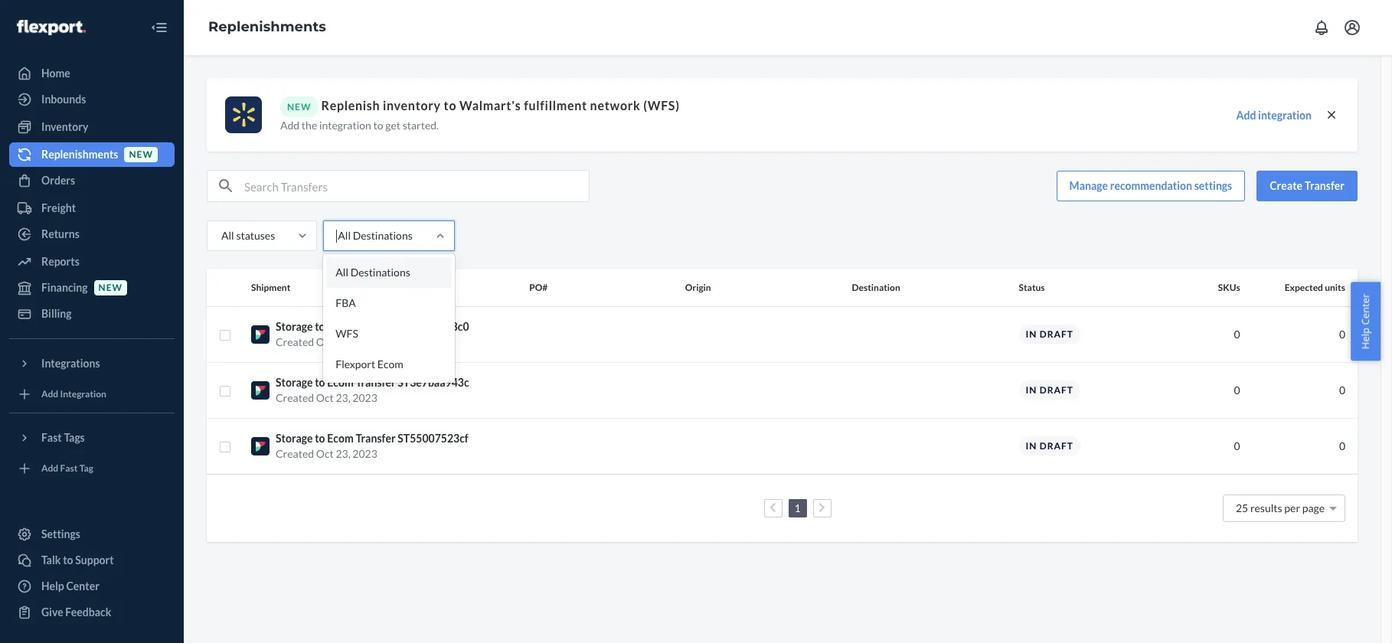 Task type: locate. For each thing, give the bounding box(es) containing it.
fast inside dropdown button
[[41, 431, 62, 444]]

to
[[444, 98, 457, 113], [373, 119, 383, 132], [315, 320, 325, 333], [315, 376, 325, 389], [315, 432, 325, 445], [63, 554, 73, 567]]

settings
[[1194, 179, 1232, 192]]

2023 down storage to ecom transfer st3e7baa943c created oct 23, 2023
[[352, 447, 377, 460]]

to for talk to support
[[63, 554, 73, 567]]

2 vertical spatial in draft
[[1026, 440, 1074, 452]]

2 2023 from the top
[[352, 391, 377, 404]]

2023 for st55007523cf
[[352, 447, 377, 460]]

3 in draft from the top
[[1026, 440, 1074, 452]]

0 vertical spatial draft
[[1040, 328, 1074, 340]]

1
[[794, 501, 801, 514]]

storage inside storage to ecom transfer st43a48cd8c0 created oct 25, 2023
[[276, 320, 313, 333]]

replenishments
[[208, 18, 326, 35], [41, 148, 118, 161]]

fast left the tags
[[41, 431, 62, 444]]

2 vertical spatial oct
[[316, 447, 334, 460]]

destinations
[[353, 229, 413, 242], [350, 266, 410, 279]]

0 horizontal spatial new
[[98, 282, 123, 294]]

3 in from the top
[[1026, 440, 1037, 452]]

2 oct from the top
[[316, 391, 334, 404]]

2023 down flexport ecom at the bottom left of the page
[[352, 391, 377, 404]]

transfer right create
[[1305, 179, 1345, 192]]

2 storage from the top
[[276, 376, 313, 389]]

integration left close icon
[[1258, 108, 1312, 121]]

(wfs)
[[643, 98, 680, 113]]

fast left tag at the left bottom of page
[[60, 463, 78, 474]]

new
[[129, 149, 153, 160], [98, 282, 123, 294]]

new down reports link on the top left of the page
[[98, 282, 123, 294]]

all destinations up fba
[[336, 266, 410, 279]]

origin
[[685, 282, 711, 293]]

integration down replenish
[[319, 119, 371, 132]]

to inside storage to ecom transfer st43a48cd8c0 created oct 25, 2023
[[315, 320, 325, 333]]

0
[[1234, 327, 1240, 340], [1339, 327, 1346, 340], [1234, 383, 1240, 396], [1339, 383, 1346, 396], [1234, 439, 1240, 452], [1339, 439, 1346, 452]]

0 vertical spatial destinations
[[353, 229, 413, 242]]

freight link
[[9, 196, 175, 221]]

1 2023 from the top
[[352, 335, 377, 348]]

1 vertical spatial square image
[[219, 385, 231, 397]]

transfer inside storage to ecom transfer st43a48cd8c0 created oct 25, 2023
[[356, 320, 396, 333]]

integrations
[[41, 357, 100, 370]]

tag
[[79, 463, 93, 474]]

inventory link
[[9, 115, 175, 139]]

inbounds
[[41, 93, 86, 106]]

1 horizontal spatial help center
[[1359, 294, 1373, 349]]

1 storage from the top
[[276, 320, 313, 333]]

ecom inside storage to ecom transfer st55007523cf created oct 23, 2023
[[327, 432, 354, 445]]

to for storage to ecom transfer st55007523cf created oct 23, 2023
[[315, 432, 325, 445]]

0 vertical spatial replenishments
[[208, 18, 326, 35]]

st43a48cd8c0
[[398, 320, 469, 333]]

in draft for st43a48cd8c0
[[1026, 328, 1074, 340]]

0 vertical spatial help center
[[1359, 294, 1373, 349]]

25
[[1236, 501, 1248, 514]]

23, for st3e7baa943c
[[336, 391, 350, 404]]

square image for storage to ecom transfer st43a48cd8c0
[[219, 329, 231, 342]]

storage inside storage to ecom transfer st55007523cf created oct 23, 2023
[[276, 432, 313, 445]]

inbounds link
[[9, 87, 175, 112]]

square image
[[219, 329, 231, 342], [219, 385, 231, 397], [219, 441, 231, 453]]

1 vertical spatial oct
[[316, 391, 334, 404]]

3 square image from the top
[[219, 441, 231, 453]]

2 vertical spatial created
[[276, 447, 314, 460]]

in for st55007523cf
[[1026, 440, 1037, 452]]

create transfer link
[[1257, 171, 1358, 201]]

23, inside storage to ecom transfer st55007523cf created oct 23, 2023
[[336, 447, 350, 460]]

new up orders link
[[129, 149, 153, 160]]

1 vertical spatial 23,
[[336, 447, 350, 460]]

ecom up 25,
[[327, 320, 354, 333]]

1 vertical spatial center
[[66, 580, 100, 593]]

oct
[[316, 335, 334, 348], [316, 391, 334, 404], [316, 447, 334, 460]]

0 vertical spatial center
[[1359, 294, 1373, 325]]

help inside button
[[1359, 328, 1373, 349]]

oct for storage to ecom transfer st3e7baa943c created oct 23, 2023
[[316, 391, 334, 404]]

integration inside add integration button
[[1258, 108, 1312, 121]]

2023 inside storage to ecom transfer st43a48cd8c0 created oct 25, 2023
[[352, 335, 377, 348]]

0 vertical spatial created
[[276, 335, 314, 348]]

2023 inside storage to ecom transfer st55007523cf created oct 23, 2023
[[352, 447, 377, 460]]

23, inside storage to ecom transfer st3e7baa943c created oct 23, 2023
[[336, 391, 350, 404]]

ecom for st43a48cd8c0
[[327, 320, 354, 333]]

support
[[75, 554, 114, 567]]

storage
[[276, 320, 313, 333], [276, 376, 313, 389], [276, 432, 313, 445]]

0 vertical spatial new
[[129, 149, 153, 160]]

0 horizontal spatial help center
[[41, 580, 100, 593]]

transfer inside storage to ecom transfer st55007523cf created oct 23, 2023
[[356, 432, 396, 445]]

destinations up fba
[[350, 266, 410, 279]]

1 vertical spatial help center
[[41, 580, 100, 593]]

2 vertical spatial draft
[[1040, 440, 1074, 452]]

help center link
[[9, 574, 175, 599]]

3 created from the top
[[276, 447, 314, 460]]

0 vertical spatial fast
[[41, 431, 62, 444]]

transfer
[[1305, 179, 1345, 192], [356, 320, 396, 333], [356, 376, 396, 389], [356, 432, 396, 445]]

transfer down storage to ecom transfer st3e7baa943c created oct 23, 2023
[[356, 432, 396, 445]]

Search Transfers text field
[[244, 171, 589, 201]]

add integration
[[1236, 108, 1312, 121]]

fulfillment
[[524, 98, 587, 113]]

23, down flexport
[[336, 391, 350, 404]]

fast
[[41, 431, 62, 444], [60, 463, 78, 474]]

0 vertical spatial in draft
[[1026, 328, 1074, 340]]

1 vertical spatial storage
[[276, 376, 313, 389]]

ecom up storage to ecom transfer st3e7baa943c created oct 23, 2023
[[377, 358, 403, 371]]

2 created from the top
[[276, 391, 314, 404]]

transfer down flexport ecom at the bottom left of the page
[[356, 376, 396, 389]]

ecom for st55007523cf
[[327, 432, 354, 445]]

2023 inside storage to ecom transfer st3e7baa943c created oct 23, 2023
[[352, 391, 377, 404]]

storage for storage to ecom transfer st43a48cd8c0
[[276, 320, 313, 333]]

transfer for st3e7baa943c
[[356, 376, 396, 389]]

integration
[[1258, 108, 1312, 121], [319, 119, 371, 132]]

1 oct from the top
[[316, 335, 334, 348]]

transfer inside storage to ecom transfer st3e7baa943c created oct 23, 2023
[[356, 376, 396, 389]]

3 storage from the top
[[276, 432, 313, 445]]

oct inside storage to ecom transfer st43a48cd8c0 created oct 25, 2023
[[316, 335, 334, 348]]

0 horizontal spatial integration
[[319, 119, 371, 132]]

created
[[276, 335, 314, 348], [276, 391, 314, 404], [276, 447, 314, 460]]

0 vertical spatial help
[[1359, 328, 1373, 349]]

0 horizontal spatial center
[[66, 580, 100, 593]]

ecom for st3e7baa943c
[[327, 376, 354, 389]]

transfer for st43a48cd8c0
[[356, 320, 396, 333]]

all statuses
[[221, 229, 275, 242]]

skus
[[1218, 282, 1240, 293]]

23, down storage to ecom transfer st3e7baa943c created oct 23, 2023
[[336, 447, 350, 460]]

1 vertical spatial help
[[41, 580, 64, 593]]

1 horizontal spatial help
[[1359, 328, 1373, 349]]

1 vertical spatial all destinations
[[336, 266, 410, 279]]

1 draft from the top
[[1040, 328, 1074, 340]]

1 in draft from the top
[[1026, 328, 1074, 340]]

to inside storage to ecom transfer st3e7baa943c created oct 23, 2023
[[315, 376, 325, 389]]

created inside storage to ecom transfer st3e7baa943c created oct 23, 2023
[[276, 391, 314, 404]]

1 horizontal spatial center
[[1359, 294, 1373, 325]]

draft for storage to ecom transfer st55007523cf
[[1040, 440, 1074, 452]]

create
[[1270, 179, 1303, 192]]

2 23, from the top
[[336, 447, 350, 460]]

help
[[1359, 328, 1373, 349], [41, 580, 64, 593]]

oct inside storage to ecom transfer st3e7baa943c created oct 23, 2023
[[316, 391, 334, 404]]

new for replenishments
[[129, 149, 153, 160]]

draft for storage to ecom transfer st43a48cd8c0
[[1040, 328, 1074, 340]]

storage inside storage to ecom transfer st3e7baa943c created oct 23, 2023
[[276, 376, 313, 389]]

2023 right 25,
[[352, 335, 377, 348]]

1 vertical spatial new
[[98, 282, 123, 294]]

created for storage to ecom transfer st55007523cf created oct 23, 2023
[[276, 447, 314, 460]]

2 vertical spatial in
[[1026, 440, 1037, 452]]

add integration
[[41, 389, 106, 400]]

25,
[[336, 335, 350, 348]]

add inside add integration button
[[1236, 108, 1256, 121]]

to inside storage to ecom transfer st55007523cf created oct 23, 2023
[[315, 432, 325, 445]]

open notifications image
[[1313, 18, 1331, 37]]

1 created from the top
[[276, 335, 314, 348]]

1 horizontal spatial replenishments
[[208, 18, 326, 35]]

2 vertical spatial storage
[[276, 432, 313, 445]]

1 vertical spatial created
[[276, 391, 314, 404]]

transfer down fba
[[356, 320, 396, 333]]

1 vertical spatial draft
[[1040, 384, 1074, 396]]

integration
[[60, 389, 106, 400]]

replenishments link
[[208, 18, 326, 35]]

all destinations
[[338, 229, 413, 242], [336, 266, 410, 279]]

billing
[[41, 307, 72, 320]]

home
[[41, 67, 70, 80]]

23,
[[336, 391, 350, 404], [336, 447, 350, 460]]

shipment
[[251, 282, 290, 293]]

to inside button
[[63, 554, 73, 567]]

oct inside storage to ecom transfer st55007523cf created oct 23, 2023
[[316, 447, 334, 460]]

2 in from the top
[[1026, 384, 1037, 396]]

add inside "add fast tag" link
[[41, 463, 58, 474]]

created inside storage to ecom transfer st43a48cd8c0 created oct 25, 2023
[[276, 335, 314, 348]]

add integration button
[[1236, 108, 1312, 123]]

results
[[1251, 501, 1282, 514]]

add inside add integration link
[[41, 389, 58, 400]]

all destinations down search transfers text field
[[338, 229, 413, 242]]

1 horizontal spatial new
[[129, 149, 153, 160]]

get
[[385, 119, 401, 132]]

all
[[221, 229, 234, 242], [338, 229, 351, 242], [336, 266, 348, 279]]

2 vertical spatial 2023
[[352, 447, 377, 460]]

ecom down storage to ecom transfer st3e7baa943c created oct 23, 2023
[[327, 432, 354, 445]]

3 draft from the top
[[1040, 440, 1074, 452]]

1 vertical spatial in draft
[[1026, 384, 1074, 396]]

chevron left image
[[770, 503, 776, 513]]

1 vertical spatial in
[[1026, 384, 1037, 396]]

1 in from the top
[[1026, 328, 1037, 340]]

talk
[[41, 554, 61, 567]]

ecom inside storage to ecom transfer st3e7baa943c created oct 23, 2023
[[327, 376, 354, 389]]

storage to ecom transfer st3e7baa943c created oct 23, 2023
[[276, 376, 469, 404]]

1 vertical spatial destinations
[[350, 266, 410, 279]]

0 vertical spatial 2023
[[352, 335, 377, 348]]

in draft for st55007523cf
[[1026, 440, 1074, 452]]

3 2023 from the top
[[352, 447, 377, 460]]

talk to support
[[41, 554, 114, 567]]

ecom down flexport
[[327, 376, 354, 389]]

statuses
[[236, 229, 275, 242]]

2 vertical spatial square image
[[219, 441, 231, 453]]

1 horizontal spatial integration
[[1258, 108, 1312, 121]]

integrations button
[[9, 352, 175, 376]]

25 results per page option
[[1236, 501, 1325, 514]]

1 vertical spatial 2023
[[352, 391, 377, 404]]

1 23, from the top
[[336, 391, 350, 404]]

give feedback
[[41, 606, 111, 619]]

0 vertical spatial in
[[1026, 328, 1037, 340]]

ecom inside storage to ecom transfer st43a48cd8c0 created oct 25, 2023
[[327, 320, 354, 333]]

ecom
[[327, 320, 354, 333], [377, 358, 403, 371], [327, 376, 354, 389], [327, 432, 354, 445]]

3 oct from the top
[[316, 447, 334, 460]]

center
[[1359, 294, 1373, 325], [66, 580, 100, 593]]

0 vertical spatial square image
[[219, 329, 231, 342]]

0 vertical spatial oct
[[316, 335, 334, 348]]

0 vertical spatial storage
[[276, 320, 313, 333]]

2 square image from the top
[[219, 385, 231, 397]]

2 draft from the top
[[1040, 384, 1074, 396]]

center inside button
[[1359, 294, 1373, 325]]

draft
[[1040, 328, 1074, 340], [1040, 384, 1074, 396], [1040, 440, 1074, 452]]

created for storage to ecom transfer st43a48cd8c0 created oct 25, 2023
[[276, 335, 314, 348]]

in draft
[[1026, 328, 1074, 340], [1026, 384, 1074, 396], [1026, 440, 1074, 452]]

destinations down search transfers text field
[[353, 229, 413, 242]]

in
[[1026, 328, 1037, 340], [1026, 384, 1037, 396], [1026, 440, 1037, 452]]

flexport ecom
[[336, 358, 403, 371]]

0 horizontal spatial replenishments
[[41, 148, 118, 161]]

0 vertical spatial 23,
[[336, 391, 350, 404]]

settings link
[[9, 522, 175, 547]]

1 square image from the top
[[219, 329, 231, 342]]

expected units
[[1285, 282, 1346, 293]]

freight
[[41, 201, 76, 214]]

created inside storage to ecom transfer st55007523cf created oct 23, 2023
[[276, 447, 314, 460]]

destination
[[852, 282, 900, 293]]



Task type: describe. For each thing, give the bounding box(es) containing it.
0 horizontal spatial help
[[41, 580, 64, 593]]

expected
[[1285, 282, 1323, 293]]

tags
[[64, 431, 85, 444]]

0 vertical spatial all destinations
[[338, 229, 413, 242]]

inventory
[[383, 98, 441, 113]]

flexport logo image
[[17, 20, 86, 35]]

the
[[302, 119, 317, 132]]

add integration link
[[9, 382, 175, 407]]

2023 for st3e7baa943c
[[352, 391, 377, 404]]

close image
[[1324, 107, 1339, 122]]

st3e7baa943c
[[398, 376, 469, 389]]

reports
[[41, 255, 79, 268]]

walmart's
[[460, 98, 521, 113]]

network
[[590, 98, 641, 113]]

add for add the integration to get started.
[[280, 119, 300, 132]]

add fast tag
[[41, 463, 93, 474]]

in for st43a48cd8c0
[[1026, 328, 1037, 340]]

billing link
[[9, 302, 175, 326]]

square image for storage to ecom transfer st55007523cf
[[219, 441, 231, 453]]

status
[[1019, 282, 1045, 293]]

created for storage to ecom transfer st3e7baa943c created oct 23, 2023
[[276, 391, 314, 404]]

feedback
[[65, 606, 111, 619]]

fba
[[336, 296, 356, 309]]

returns link
[[9, 222, 175, 247]]

give feedback button
[[9, 600, 175, 625]]

home link
[[9, 61, 175, 86]]

started.
[[403, 119, 439, 132]]

chevron right image
[[819, 503, 825, 513]]

23, for st55007523cf
[[336, 447, 350, 460]]

manage recommendation settings link
[[1057, 171, 1245, 201]]

add for add integration
[[1236, 108, 1256, 121]]

st55007523cf
[[398, 432, 468, 445]]

flexport
[[336, 358, 375, 371]]

manage recommendation settings button
[[1057, 171, 1245, 201]]

talk to support button
[[9, 548, 175, 573]]

new
[[287, 101, 311, 113]]

25 results per page
[[1236, 501, 1325, 514]]

storage for storage to ecom transfer st55007523cf
[[276, 432, 313, 445]]

help center inside button
[[1359, 294, 1373, 349]]

give
[[41, 606, 63, 619]]

2023 for st43a48cd8c0
[[352, 335, 377, 348]]

recommendation
[[1110, 179, 1192, 192]]

1 vertical spatial fast
[[60, 463, 78, 474]]

oct for storage to ecom transfer st43a48cd8c0 created oct 25, 2023
[[316, 335, 334, 348]]

close navigation image
[[150, 18, 168, 37]]

open account menu image
[[1343, 18, 1362, 37]]

manage
[[1070, 179, 1108, 192]]

add fast tag link
[[9, 456, 175, 481]]

orders
[[41, 174, 75, 187]]

page
[[1302, 501, 1325, 514]]

units
[[1325, 282, 1346, 293]]

add the integration to get started.
[[280, 119, 439, 132]]

1 vertical spatial replenishments
[[41, 148, 118, 161]]

to for storage to ecom transfer st43a48cd8c0 created oct 25, 2023
[[315, 320, 325, 333]]

po#
[[529, 282, 548, 293]]

replenish inventory to walmart's fulfillment network (wfs)
[[321, 98, 680, 113]]

storage to ecom transfer st55007523cf created oct 23, 2023
[[276, 432, 468, 460]]

storage for storage to ecom transfer st3e7baa943c
[[276, 376, 313, 389]]

storage to ecom transfer st43a48cd8c0 created oct 25, 2023
[[276, 320, 469, 348]]

to for storage to ecom transfer st3e7baa943c created oct 23, 2023
[[315, 376, 325, 389]]

replenish
[[321, 98, 380, 113]]

inventory
[[41, 120, 88, 133]]

create transfer button
[[1257, 171, 1358, 201]]

2 in draft from the top
[[1026, 384, 1074, 396]]

fast tags
[[41, 431, 85, 444]]

transfer inside button
[[1305, 179, 1345, 192]]

transfer for st55007523cf
[[356, 432, 396, 445]]

add for add integration
[[41, 389, 58, 400]]

new for financing
[[98, 282, 123, 294]]

oct for storage to ecom transfer st55007523cf created oct 23, 2023
[[316, 447, 334, 460]]

add for add fast tag
[[41, 463, 58, 474]]

help center button
[[1351, 282, 1381, 361]]

fast tags button
[[9, 426, 175, 450]]

manage recommendation settings
[[1070, 179, 1232, 192]]

returns
[[41, 227, 80, 240]]

per
[[1285, 501, 1300, 514]]

square image for storage to ecom transfer st3e7baa943c
[[219, 385, 231, 397]]

settings
[[41, 528, 80, 541]]

reports link
[[9, 250, 175, 274]]

1 link
[[791, 501, 804, 514]]

orders link
[[9, 168, 175, 193]]

wfs
[[336, 327, 358, 340]]

financing
[[41, 281, 88, 294]]

create transfer
[[1270, 179, 1345, 192]]



Task type: vqa. For each thing, say whether or not it's contained in the screenshot.
Transfer inside the Storage to Ecom Transfer ST55007523cf Created Oct 23, 2023
yes



